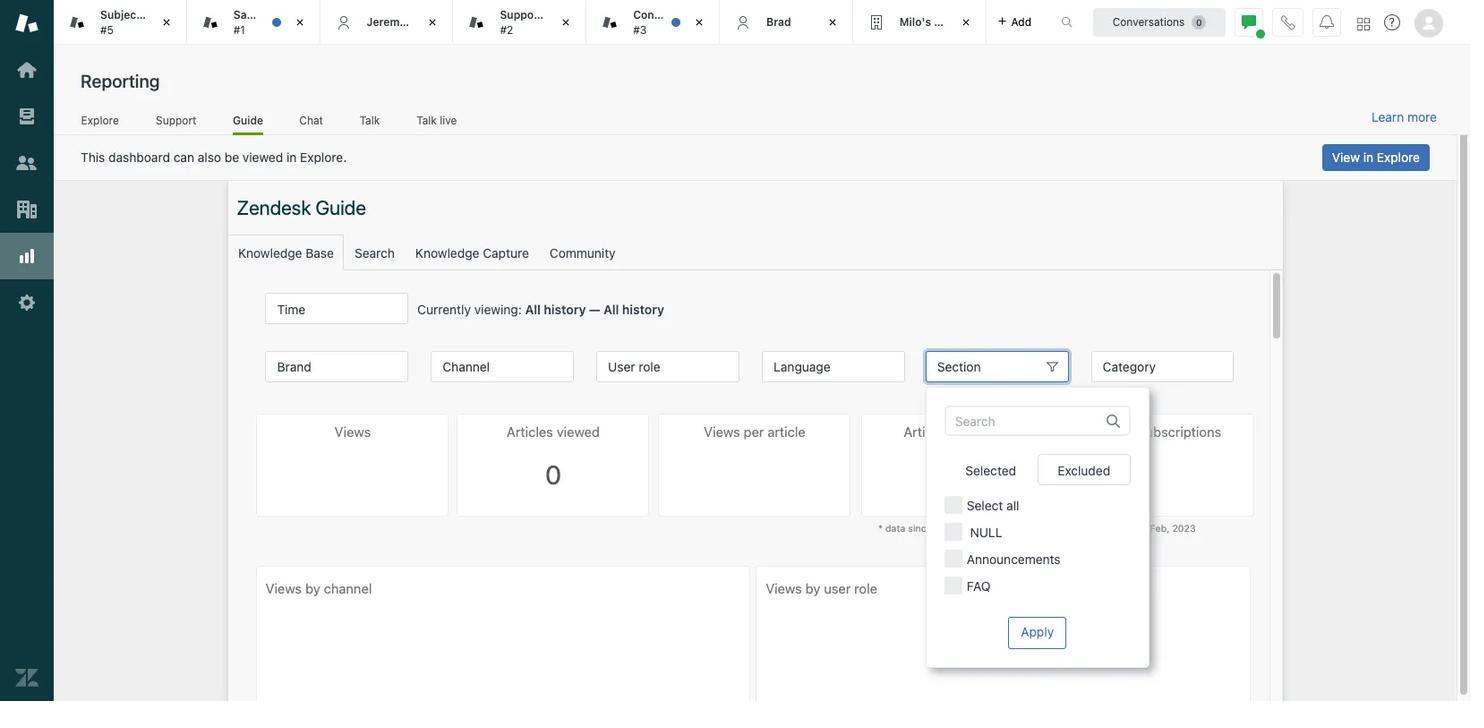 Task type: describe. For each thing, give the bounding box(es) containing it.
guide link
[[233, 113, 263, 135]]

tabs tab list
[[54, 0, 1042, 45]]

0 vertical spatial explore
[[81, 113, 119, 127]]

chat link
[[299, 113, 324, 133]]

guide
[[233, 113, 263, 127]]

can
[[173, 150, 194, 165]]

1 close image from the left
[[157, 13, 175, 31]]

reporting
[[81, 71, 160, 91]]

tab containing contact
[[587, 0, 720, 45]]

dashboard
[[108, 150, 170, 165]]

brad
[[767, 15, 791, 28]]

tab containing subject line
[[54, 0, 187, 45]]

conversations
[[1113, 15, 1185, 28]]

this
[[81, 150, 105, 165]]

#5
[[100, 23, 114, 36]]

close image for #2 tab
[[557, 13, 575, 31]]

button displays agent's chat status as online. image
[[1242, 15, 1256, 29]]

view in explore
[[1332, 150, 1420, 165]]

line
[[143, 8, 166, 22]]

reporting image
[[15, 244, 39, 268]]

add button
[[986, 0, 1042, 44]]

view in explore button
[[1323, 144, 1430, 171]]

jeremy miller
[[367, 15, 438, 28]]

#3
[[633, 23, 647, 36]]

add
[[1012, 15, 1032, 28]]

1 in from the left
[[287, 150, 297, 165]]

close image for brad "tab"
[[824, 13, 842, 31]]

be
[[225, 150, 239, 165]]

talk for talk live
[[417, 113, 437, 127]]

#1 tab
[[187, 0, 320, 45]]

jeremy
[[367, 15, 406, 28]]

contact
[[633, 8, 675, 22]]

also
[[198, 150, 221, 165]]

explore inside button
[[1377, 150, 1420, 165]]

view
[[1332, 150, 1360, 165]]

notifications image
[[1320, 15, 1334, 29]]

jeremy miller tab
[[320, 0, 453, 45]]

3 tab from the left
[[853, 0, 986, 45]]

zendesk support image
[[15, 12, 39, 35]]

support link
[[155, 113, 197, 133]]



Task type: locate. For each thing, give the bounding box(es) containing it.
close image right jeremy
[[424, 13, 442, 31]]

more
[[1408, 109, 1437, 124]]

1 horizontal spatial talk
[[417, 113, 437, 127]]

talk for talk
[[360, 113, 380, 127]]

talk left live
[[417, 113, 437, 127]]

views image
[[15, 105, 39, 128]]

close image
[[157, 13, 175, 31], [424, 13, 442, 31], [557, 13, 575, 31], [824, 13, 842, 31], [957, 13, 975, 31]]

2 talk from the left
[[417, 113, 437, 127]]

close image left add popup button
[[957, 13, 975, 31]]

in
[[287, 150, 297, 165], [1364, 150, 1374, 165]]

close image inside jeremy miller tab
[[424, 13, 442, 31]]

0 horizontal spatial tab
[[54, 0, 187, 45]]

in right view
[[1364, 150, 1374, 165]]

learn more link
[[1372, 109, 1437, 125]]

0 horizontal spatial talk
[[360, 113, 380, 127]]

live
[[440, 113, 457, 127]]

close image inside "#1" tab
[[291, 13, 309, 31]]

1 talk from the left
[[360, 113, 380, 127]]

close image inside tab
[[690, 13, 708, 31]]

tab
[[54, 0, 187, 45], [587, 0, 720, 45], [853, 0, 986, 45]]

5 close image from the left
[[957, 13, 975, 31]]

2 close image from the left
[[424, 13, 442, 31]]

subject line #5
[[100, 8, 166, 36]]

#2 tab
[[453, 0, 587, 45]]

this dashboard can also be viewed in explore.
[[81, 150, 347, 165]]

learn
[[1372, 109, 1404, 124]]

close image right #1
[[291, 13, 309, 31]]

1 horizontal spatial in
[[1364, 150, 1374, 165]]

organizations image
[[15, 198, 39, 221]]

0 horizontal spatial in
[[287, 150, 297, 165]]

4 close image from the left
[[824, 13, 842, 31]]

explore link
[[81, 113, 119, 133]]

1 tab from the left
[[54, 0, 187, 45]]

talk right chat
[[360, 113, 380, 127]]

explore
[[81, 113, 119, 127], [1377, 150, 1420, 165]]

close image for #3
[[690, 13, 708, 31]]

#1
[[234, 23, 245, 36]]

3 close image from the left
[[557, 13, 575, 31]]

subject
[[100, 8, 141, 22]]

viewed
[[243, 150, 283, 165]]

explore down the learn more link
[[1377, 150, 1420, 165]]

talk
[[360, 113, 380, 127], [417, 113, 437, 127]]

close image inside #2 tab
[[557, 13, 575, 31]]

1 horizontal spatial close image
[[690, 13, 708, 31]]

close image inside brad "tab"
[[824, 13, 842, 31]]

talk link
[[359, 113, 380, 133]]

#2
[[500, 23, 513, 36]]

talk live
[[417, 113, 457, 127]]

2 tab from the left
[[587, 0, 720, 45]]

0 horizontal spatial explore
[[81, 113, 119, 127]]

contact #3
[[633, 8, 675, 36]]

explore.
[[300, 150, 347, 165]]

1 close image from the left
[[291, 13, 309, 31]]

brad tab
[[720, 0, 853, 45]]

in right viewed
[[287, 150, 297, 165]]

2 in from the left
[[1364, 150, 1374, 165]]

close image right brad
[[824, 13, 842, 31]]

conversations button
[[1093, 8, 1226, 36]]

explore up this
[[81, 113, 119, 127]]

1 horizontal spatial tab
[[587, 0, 720, 45]]

main element
[[0, 0, 54, 701]]

chat
[[299, 113, 323, 127]]

zendesk products image
[[1358, 17, 1370, 30]]

0 horizontal spatial close image
[[291, 13, 309, 31]]

get help image
[[1384, 14, 1401, 30]]

miller
[[409, 15, 438, 28]]

2 close image from the left
[[690, 13, 708, 31]]

2 horizontal spatial tab
[[853, 0, 986, 45]]

close image for jeremy miller tab
[[424, 13, 442, 31]]

customers image
[[15, 151, 39, 175]]

in inside button
[[1364, 150, 1374, 165]]

1 horizontal spatial explore
[[1377, 150, 1420, 165]]

get started image
[[15, 58, 39, 81]]

1 vertical spatial explore
[[1377, 150, 1420, 165]]

close image right the "contact #3"
[[690, 13, 708, 31]]

admin image
[[15, 291, 39, 314]]

zendesk image
[[15, 666, 39, 690]]

learn more
[[1372, 109, 1437, 124]]

close image for #1
[[291, 13, 309, 31]]

support
[[156, 113, 197, 127]]

talk live link
[[416, 113, 458, 133]]

close image right #2
[[557, 13, 575, 31]]

close image
[[291, 13, 309, 31], [690, 13, 708, 31]]

close image right subject
[[157, 13, 175, 31]]



Task type: vqa. For each thing, say whether or not it's contained in the screenshot.
the right 'tab'
yes



